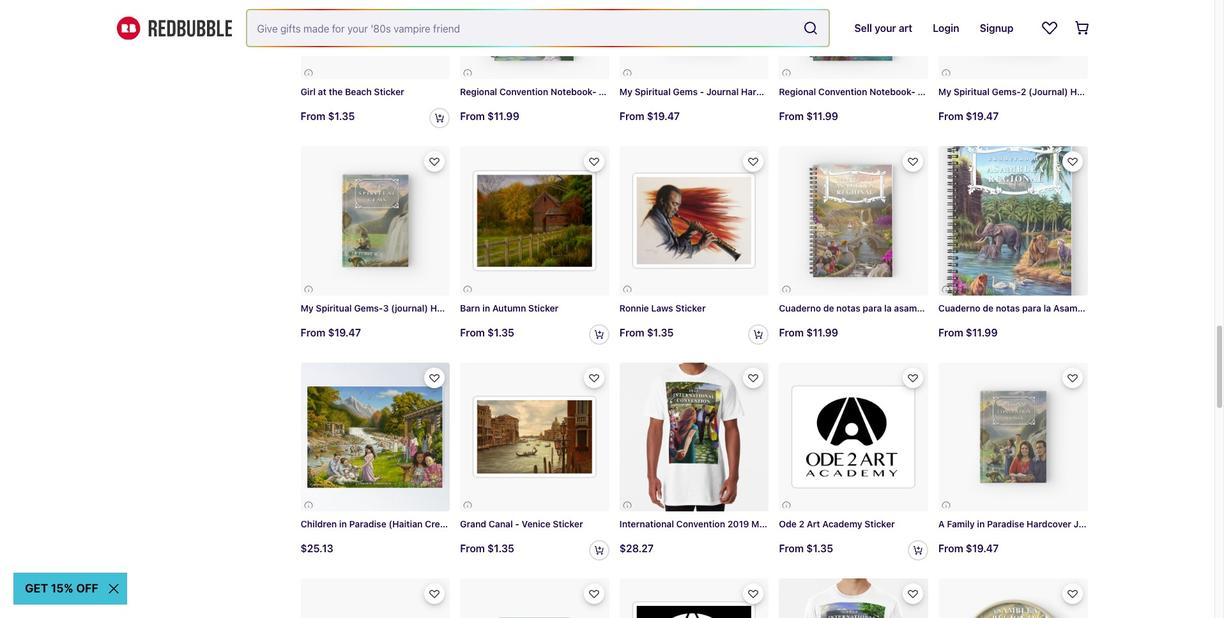 Task type: describe. For each thing, give the bounding box(es) containing it.
in for barn
[[483, 303, 490, 314]]

notas for asamblea
[[996, 303, 1021, 314]]

1 3 from the left
[[383, 303, 389, 314]]

my for my spiritual gems - journal hardcover journal
[[620, 87, 633, 97]]

regional-
[[1099, 303, 1140, 314]]

gems- for 2
[[993, 87, 1021, 97]]

gems- for 3
[[354, 303, 383, 314]]

(journal)
[[1029, 87, 1069, 97]]

family
[[948, 519, 975, 530]]

sticker for ode 2 art academy  sticker
[[865, 519, 895, 530]]

children in paradise (haitian creole) poster
[[301, 519, 487, 530]]

girl at the beach sticker image
[[301, 0, 450, 80]]

2019
[[728, 519, 750, 530]]

$11.99 for cuaderno de notas para la asamblea regional-3 spiral notebook
[[807, 327, 839, 339]]

my for my spiritual gems-2 (journal) hardcover journal
[[939, 87, 952, 97]]

convention for music
[[677, 519, 726, 530]]

2 horizontal spatial in
[[978, 519, 985, 530]]

$19.47 for paradise
[[966, 543, 999, 555]]

regional for regional convention notebook- education  spiral notebook
[[460, 87, 497, 97]]

1 vertical spatial -
[[516, 519, 520, 530]]

cuaderno de notas para la asamblea regional-3 spiral notebook
[[779, 303, 1054, 314]]

cuaderno de notas para la asamblea regional-2 clock image
[[939, 579, 1088, 619]]

notebook- for education
[[551, 87, 597, 97]]

from $19.47 for my spiritual gems-3 (journal) hardcover journal
[[301, 327, 361, 339]]

ode 2 art academy  sticker
[[779, 519, 895, 530]]

academy
[[823, 519, 863, 530]]

para for asamblea
[[863, 303, 883, 314]]

asamblea
[[895, 303, 936, 314]]

$1.35 for -
[[488, 543, 515, 555]]

education
[[599, 87, 642, 97]]

from $11.99 for cuaderno de notas para la asamblea regional-3 spiral notebook
[[779, 327, 839, 339]]

2 paradise from the left
[[988, 519, 1025, 530]]

the
[[329, 87, 343, 97]]

laws
[[652, 303, 674, 314]]

$11.99 for cuaderno de notas para la asamblea regional-1 spiral notebook
[[966, 327, 998, 339]]

long
[[784, 519, 805, 530]]

$19.47 for -
[[647, 111, 680, 122]]

convention for cub
[[819, 87, 868, 97]]

$25.13
[[301, 543, 334, 555]]

creole)
[[425, 519, 457, 530]]

redbubble logo image
[[117, 16, 232, 40]]

grand canal - venice sticker image
[[460, 363, 610, 512]]

spiral right regional-
[[985, 303, 1010, 314]]

girl
[[301, 87, 316, 97]]

regional convention notebook- cub spiral notebook image
[[779, 0, 929, 80]]

children
[[301, 519, 337, 530]]

a family in paradise hardcover journal
[[939, 519, 1107, 530]]

spiral right 'cub'
[[938, 87, 963, 97]]

cuaderno de notas para la asamblea regional-1 spiral notebook image
[[902, 109, 1126, 333]]

hardcover for journal
[[741, 87, 786, 97]]

spiritual for my spiritual gems-2 (journal) hardcover journal
[[954, 87, 990, 97]]

from $1.35 for laws
[[620, 327, 674, 339]]

gems
[[673, 87, 698, 97]]

cuaderno for cuaderno de notas para la asamblea regional-1 spiral notebook
[[939, 303, 981, 314]]

ode
[[779, 519, 797, 530]]

from $1.35 for in
[[460, 327, 515, 339]]

a
[[939, 519, 945, 530]]

venice
[[522, 519, 551, 530]]

barn in autumn sticker image
[[460, 147, 610, 296]]

de for cuaderno de notas para la asamblea regional-1 spiral notebook
[[983, 303, 994, 314]]

regional-
[[938, 303, 977, 314]]

(haitian
[[389, 519, 423, 530]]

music
[[752, 519, 781, 530]]

international
[[620, 519, 675, 530]]

art
[[807, 519, 821, 530]]

para for asamblea
[[1023, 303, 1042, 314]]

from $11.99 for regional convention notebook- cub spiral notebook
[[779, 111, 839, 122]]

notebook- for cub
[[870, 87, 916, 97]]



Task type: locate. For each thing, give the bounding box(es) containing it.
$1.35 for art
[[807, 543, 834, 555]]

2 notebook- from the left
[[870, 87, 916, 97]]

- right canal
[[516, 519, 520, 530]]

spiral
[[644, 87, 669, 97], [938, 87, 963, 97], [985, 303, 1010, 314], [1147, 303, 1171, 314]]

my spiritual gems-3 (journal) hardcover journal
[[301, 303, 510, 314]]

2 regional from the left
[[779, 87, 817, 97]]

sticker right "venice" on the left bottom
[[553, 519, 583, 530]]

la for asamblea
[[1044, 303, 1052, 314]]

0 horizontal spatial -
[[516, 519, 520, 530]]

3
[[383, 303, 389, 314], [977, 303, 983, 314]]

1 horizontal spatial 2
[[1021, 87, 1027, 97]]

sticker right academy
[[865, 519, 895, 530]]

0 horizontal spatial paradise
[[349, 519, 387, 530]]

convention
[[500, 87, 549, 97], [819, 87, 868, 97], [677, 519, 726, 530]]

$1.35 down the
[[328, 111, 355, 122]]

sticker right autumn
[[529, 303, 559, 314]]

spiritual for my spiritual gems - journal hardcover journal
[[635, 87, 671, 97]]

1 vertical spatial 2
[[799, 519, 805, 530]]

la for asamblea
[[885, 303, 892, 314]]

para
[[863, 303, 883, 314], [1023, 303, 1042, 314]]

1 la from the left
[[885, 303, 892, 314]]

0 horizontal spatial 3
[[383, 303, 389, 314]]

hardcover
[[741, 87, 786, 97], [1071, 87, 1116, 97], [431, 303, 475, 314], [1027, 519, 1072, 530]]

spiritual
[[635, 87, 671, 97], [954, 87, 990, 97], [316, 303, 352, 314]]

grand canal - venice sticker
[[460, 519, 583, 530]]

1 horizontal spatial in
[[483, 303, 490, 314]]

autumn
[[493, 303, 526, 314]]

children in paradise (haitian creole) poster image
[[301, 363, 450, 512]]

in right barn
[[483, 303, 490, 314]]

barn
[[460, 303, 480, 314]]

journal
[[707, 87, 739, 97], [789, 87, 821, 97], [1118, 87, 1150, 97], [478, 303, 510, 314], [1074, 519, 1107, 530]]

my
[[620, 87, 633, 97], [939, 87, 952, 97], [301, 303, 314, 314]]

$1.35
[[328, 111, 355, 122], [488, 327, 515, 339], [647, 327, 674, 339], [488, 543, 515, 555], [807, 543, 834, 555]]

regional convention notebook- education  spiral notebook image
[[460, 0, 610, 80]]

1 horizontal spatial notas
[[996, 303, 1021, 314]]

girl at the beach sticker
[[301, 87, 405, 97]]

from
[[301, 111, 326, 122], [460, 111, 485, 122], [779, 111, 804, 122], [620, 111, 645, 122], [939, 111, 964, 122], [301, 327, 326, 339], [460, 327, 485, 339], [779, 327, 804, 339], [620, 327, 645, 339], [939, 327, 964, 339], [460, 543, 485, 555], [779, 543, 804, 555], [939, 543, 964, 555]]

poster
[[459, 519, 487, 530]]

my spiritual gems-2 (journal) hardcover journal
[[939, 87, 1150, 97]]

1 horizontal spatial de
[[983, 303, 994, 314]]

international convention 2019 music long t-shirt
[[620, 519, 837, 530]]

$19.47
[[647, 111, 680, 122], [966, 111, 999, 122], [328, 327, 361, 339], [966, 543, 999, 555]]

0 vertical spatial -
[[700, 87, 705, 97]]

1 horizontal spatial para
[[1023, 303, 1042, 314]]

notas for asamblea
[[837, 303, 861, 314]]

$1.35 for sticker
[[647, 327, 674, 339]]

notebook- left education
[[551, 87, 597, 97]]

in for children
[[339, 519, 347, 530]]

cuaderno de notas para la asamblea regional-1 spiral notebook
[[939, 303, 1216, 314]]

0 horizontal spatial in
[[339, 519, 347, 530]]

0 horizontal spatial para
[[863, 303, 883, 314]]

cuaderno
[[779, 303, 822, 314], [939, 303, 981, 314]]

1 horizontal spatial -
[[700, 87, 705, 97]]

0 horizontal spatial de
[[824, 303, 835, 314]]

$11.99 for regional convention notebook- cub spiral notebook
[[807, 111, 839, 122]]

ode 2 art academy  sticker image
[[779, 363, 929, 512]]

2 para from the left
[[1023, 303, 1042, 314]]

sticker for grand canal - venice sticker
[[553, 519, 583, 530]]

notas
[[837, 303, 861, 314], [996, 303, 1021, 314]]

regional for regional convention notebook- cub spiral notebook
[[779, 87, 817, 97]]

from $1.35 down canal
[[460, 543, 515, 555]]

1 horizontal spatial convention
[[677, 519, 726, 530]]

None field
[[247, 10, 829, 46]]

$1.35 down canal
[[488, 543, 515, 555]]

2 cuaderno from the left
[[939, 303, 981, 314]]

canal
[[489, 519, 513, 530]]

from $1.35
[[301, 111, 355, 122], [460, 327, 515, 339], [620, 327, 674, 339], [460, 543, 515, 555], [779, 543, 834, 555]]

journal for my spiritual gems - journal hardcover journal
[[789, 87, 821, 97]]

convention down regional convention notebook- education  spiral notebook image
[[500, 87, 549, 97]]

la
[[885, 303, 892, 314], [1044, 303, 1052, 314]]

de for cuaderno de notas para la asamblea regional-3 spiral notebook
[[824, 303, 835, 314]]

journal for my spiritual gems-2 (journal) hardcover journal
[[1118, 87, 1150, 97]]

1 horizontal spatial cuaderno
[[939, 303, 981, 314]]

sticker
[[374, 87, 405, 97], [529, 303, 559, 314], [676, 303, 706, 314], [553, 519, 583, 530], [865, 519, 895, 530]]

2 horizontal spatial my
[[939, 87, 952, 97]]

0 vertical spatial gems-
[[993, 87, 1021, 97]]

regional convention notebook- education  spiral notebook
[[460, 87, 713, 97]]

in
[[483, 303, 490, 314], [339, 519, 347, 530], [978, 519, 985, 530]]

spiral left gems
[[644, 87, 669, 97]]

2 horizontal spatial convention
[[819, 87, 868, 97]]

2 left (journal)
[[1021, 87, 1027, 97]]

de
[[824, 303, 835, 314], [983, 303, 994, 314]]

1 horizontal spatial 3
[[977, 303, 983, 314]]

(journal)
[[391, 303, 428, 314]]

paradise
[[349, 519, 387, 530], [988, 519, 1025, 530]]

$19.47 for 3
[[328, 327, 361, 339]]

0 horizontal spatial la
[[885, 303, 892, 314]]

1
[[1140, 303, 1144, 314]]

international convention 2019 music long t-shirt image
[[620, 363, 769, 512]]

barn in autumn sticker
[[460, 303, 559, 314]]

cub
[[918, 87, 936, 97]]

spiritual for my spiritual gems-3 (journal) hardcover journal
[[316, 303, 352, 314]]

ronnie laws sticker image
[[620, 147, 769, 296]]

notebook- left 'cub'
[[870, 87, 916, 97]]

1 notas from the left
[[837, 303, 861, 314]]

0 horizontal spatial gems-
[[354, 303, 383, 314]]

1 horizontal spatial paradise
[[988, 519, 1025, 530]]

1 paradise from the left
[[349, 519, 387, 530]]

1 regional from the left
[[460, 87, 497, 97]]

spiral right 1 on the right
[[1147, 303, 1171, 314]]

ronnie
[[620, 303, 649, 314]]

ronnie laws sticker
[[620, 303, 706, 314]]

hardcover for (journal)
[[431, 303, 475, 314]]

1 horizontal spatial gems-
[[993, 87, 1021, 97]]

$11.99
[[488, 111, 520, 122], [807, 111, 839, 122], [807, 327, 839, 339], [966, 327, 998, 339]]

gems-
[[993, 87, 1021, 97], [354, 303, 383, 314]]

from $19.47 for my spiritual gems - journal hardcover journal
[[620, 111, 680, 122]]

from $1.35 down at
[[301, 111, 355, 122]]

asamblea
[[1054, 303, 1096, 314]]

shirt
[[816, 519, 837, 530]]

notebook-
[[551, 87, 597, 97], [870, 87, 916, 97]]

in right family
[[978, 519, 985, 530]]

cuaderno de notas para la asamblea regional-3 spiral notebook image
[[779, 147, 929, 296]]

0 vertical spatial 2
[[1021, 87, 1027, 97]]

from $19.47 for my spiritual gems-2 (journal) hardcover journal
[[939, 111, 999, 122]]

in right children
[[339, 519, 347, 530]]

from $11.99 for regional convention notebook- education  spiral notebook
[[460, 111, 520, 122]]

paradise left (haitian
[[349, 519, 387, 530]]

2 3 from the left
[[977, 303, 983, 314]]

2 left 't-'
[[799, 519, 805, 530]]

hardcover for (journal)
[[1071, 87, 1116, 97]]

sticker for girl at the beach sticker
[[374, 87, 405, 97]]

2
[[1021, 87, 1027, 97], [799, 519, 805, 530]]

at
[[318, 87, 327, 97]]

paradise right family
[[988, 519, 1025, 530]]

grand
[[460, 519, 487, 530]]

$1.35 down autumn
[[488, 327, 515, 339]]

1 horizontal spatial notebook-
[[870, 87, 916, 97]]

1 vertical spatial gems-
[[354, 303, 383, 314]]

1 cuaderno from the left
[[779, 303, 822, 314]]

from $1.35 down barn
[[460, 327, 515, 339]]

$11.99 for regional convention notebook- education  spiral notebook
[[488, 111, 520, 122]]

1 para from the left
[[863, 303, 883, 314]]

my spiritual gems - journal hardcover journal
[[620, 87, 821, 97]]

$19.47 for 2
[[966, 111, 999, 122]]

1 notebook- from the left
[[551, 87, 597, 97]]

sticker right the 'beach'
[[374, 87, 405, 97]]

from $1.35 for canal
[[460, 543, 515, 555]]

from $11.99
[[460, 111, 520, 122], [779, 111, 839, 122], [779, 327, 839, 339], [939, 327, 998, 339]]

beach
[[345, 87, 372, 97]]

$28.27
[[620, 543, 654, 555]]

2 de from the left
[[983, 303, 994, 314]]

0 horizontal spatial 2
[[799, 519, 805, 530]]

from $1.35 down 't-'
[[779, 543, 834, 555]]

0 horizontal spatial my
[[301, 303, 314, 314]]

my for my spiritual gems-3 (journal) hardcover journal
[[301, 303, 314, 314]]

cuaderno for cuaderno de notas para la asamblea regional-3 spiral notebook
[[779, 303, 822, 314]]

from $19.47 for a family in paradise hardcover journal
[[939, 543, 999, 555]]

- right gems
[[700, 87, 705, 97]]

1 horizontal spatial la
[[1044, 303, 1052, 314]]

1 horizontal spatial regional
[[779, 87, 817, 97]]

sticker right laws
[[676, 303, 706, 314]]

a family in paradise hardcover journal image
[[939, 363, 1088, 512]]

regional
[[460, 87, 497, 97], [779, 87, 817, 97]]

-
[[700, 87, 705, 97], [516, 519, 520, 530]]

0 horizontal spatial spiritual
[[316, 303, 352, 314]]

0 horizontal spatial notebook-
[[551, 87, 597, 97]]

notebook
[[671, 87, 713, 97], [965, 87, 1007, 97], [1012, 303, 1054, 314], [1174, 303, 1216, 314]]

2 horizontal spatial spiritual
[[954, 87, 990, 97]]

my spiritual gems-3 (journal) hardcover journal image
[[301, 147, 450, 296]]

from $1.35 for at
[[301, 111, 355, 122]]

Search term search field
[[247, 10, 799, 46]]

2 notas from the left
[[996, 303, 1021, 314]]

from $1.35 down ronnie
[[620, 327, 674, 339]]

my spiritual gems - journal hardcover journal image
[[620, 0, 769, 80]]

$1.35 down "art"
[[807, 543, 834, 555]]

0 horizontal spatial notas
[[837, 303, 861, 314]]

convention for education
[[500, 87, 549, 97]]

apples and canister acrylic block image
[[460, 579, 610, 619]]

journal for my spiritual gems-3 (journal) hardcover journal
[[478, 303, 510, 314]]

1 horizontal spatial spiritual
[[635, 87, 671, 97]]

t-
[[807, 519, 816, 530]]

$1.35 down laws
[[647, 327, 674, 339]]

0 horizontal spatial cuaderno
[[779, 303, 822, 314]]

0 horizontal spatial convention
[[500, 87, 549, 97]]

from $11.99 for cuaderno de notas para la asamblea regional-1 spiral notebook
[[939, 327, 998, 339]]

my spiritual gems-2 (journal) hardcover journal image
[[939, 0, 1088, 80]]

1 horizontal spatial my
[[620, 87, 633, 97]]

regional convention notebook- cub spiral notebook
[[779, 87, 1007, 97]]

from $19.47
[[620, 111, 680, 122], [939, 111, 999, 122], [301, 327, 361, 339], [939, 543, 999, 555]]

convention left 2019
[[677, 519, 726, 530]]

1 de from the left
[[824, 303, 835, 314]]

from $1.35 for 2
[[779, 543, 834, 555]]

convention down regional convention notebook- cub spiral notebook image
[[819, 87, 868, 97]]

$1.35 for the
[[328, 111, 355, 122]]

$1.35 for autumn
[[488, 327, 515, 339]]

0 horizontal spatial regional
[[460, 87, 497, 97]]

2 la from the left
[[1044, 303, 1052, 314]]



Task type: vqa. For each thing, say whether or not it's contained in the screenshot.
10th MENU ITEM
no



